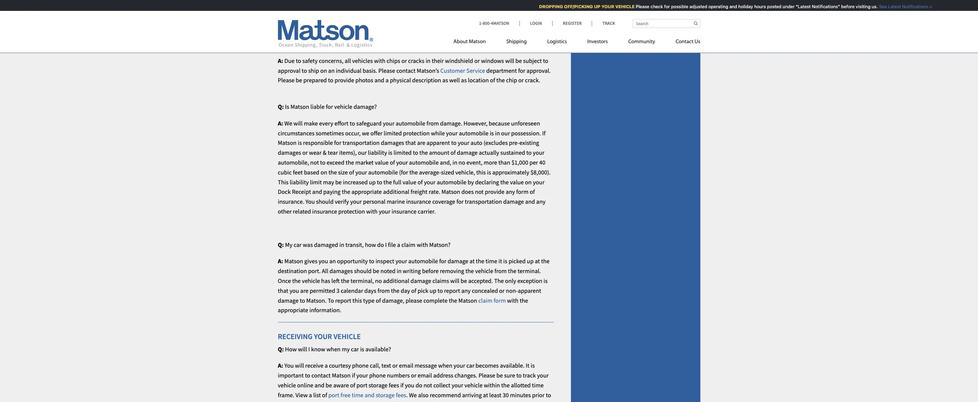 Task type: locate. For each thing, give the bounding box(es) containing it.
a: left "due"
[[278, 57, 283, 65]]

value right market
[[375, 159, 389, 167]]

due to safety concerns, all vehicles with chips or cracks in their windshield or windows will be subject to approval to ship on an individual basis. please contact matson's
[[278, 57, 548, 74]]

please inside you will receive a courtesy phone call, text or email message when your car becomes available. it is important to contact matson if your phone numbers or email address changes. please be sure to track your vehicle online and be aware of port storage fees if you do not collect your vehicle within the allotted time frame. view a list of
[[479, 372, 495, 380]]

from inside we will make every effort to safeguard your automobile from damage. however, because unforeseen circumstances sometimes occur, we offer limited protection while your automobile is in our possession. if matson is responsible for transportation damages that are apparent to your auto (excludes pre-existing damages or wear & tear items), our liability is limited to the amount of damage actually sustained to your automobile, not to exceed the market value of your automobile and, in no event, more than $1,000 per 40 cubic feet based on the size of your automobile (for the average-sized vehicle, this is approximately $8,000). this liability limit may be increased up to the full value of your automobile by declaring the value on your dock receipt and paying the appropriate additional freight rate. matson does not provide any form of insurance. you should verify your personal marine insurance coverage for transportation damage and any other related insurance protection with your insurance carrier.
[[427, 120, 439, 127]]

terminal.
[[518, 268, 541, 275]]

additional up "marine"
[[383, 188, 409, 196]]

2 additional from the top
[[383, 277, 409, 285]]

you inside you will receive a courtesy phone call, text or email message when your car becomes available. it is important to contact matson if your phone numbers or email address changes. please be sure to track your vehicle online and be aware of port storage fees if you do not collect your vehicle within the allotted time frame. view a list of
[[284, 362, 294, 370]]

1 vertical spatial chip
[[506, 76, 517, 84]]

0 horizontal spatial are
[[300, 287, 309, 295]]

was
[[303, 241, 313, 249]]

holiday
[[735, 4, 749, 9]]

1 horizontal spatial appropriate
[[352, 188, 382, 196]]

claim down concealed
[[478, 297, 493, 305]]

report
[[444, 287, 460, 295], [335, 297, 351, 305]]

sized
[[441, 169, 454, 176]]

ship up prepared
[[308, 67, 319, 74]]

0 vertical spatial you
[[306, 198, 315, 206]]

the
[[494, 277, 504, 285]]

description
[[412, 76, 441, 84]]

to right prepared
[[328, 76, 333, 84]]

customer service
[[441, 67, 485, 74]]

up
[[590, 4, 597, 9]]

of right type
[[376, 297, 381, 305]]

1 horizontal spatial up
[[430, 287, 436, 295]]

0 vertical spatial email
[[399, 362, 413, 370]]

any inside 'matson gives you an opportunity to inspect your automobile for damage at the time it is picked up at the destination port. all damages should be noted in writing before removing the vehicle from the terminal. once the vehicle has left the terminal, no additional damage claims will be accepted. the only exception is that you are permitted 3 calendar days from the day of pick up to report any concealed or non-apparent damage to matson. to report this type of damage, please complete the matson'
[[461, 287, 471, 295]]

you inside you will receive a courtesy phone call, text or email message when your car becomes available. it is important to contact matson if your phone numbers or email address changes. please be sure to track your vehicle online and be aware of port storage fees if you do not collect your vehicle within the allotted time frame. view a list of
[[405, 382, 414, 390]]

verify
[[335, 198, 349, 206]]

car right my
[[294, 241, 302, 249]]

be inside we will make every effort to safeguard your automobile from damage. however, because unforeseen circumstances sometimes occur, we offer limited protection while your automobile is in our possession. if matson is responsible for transportation damages that are apparent to your auto (excludes pre-existing damages or wear & tear items), our liability is limited to the amount of damage actually sustained to your automobile, not to exceed the market value of your automobile and, in no event, more than $1,000 per 40 cubic feet based on the size of your automobile (for the average-sized vehicle, this is approximately $8,000). this liability limit may be increased up to the full value of your automobile by declaring the value on your dock receipt and paying the appropriate additional freight rate. matson does not provide any form of insurance. you should verify your personal marine insurance coverage for transportation damage and any other related insurance protection with your insurance carrier.
[[335, 178, 342, 186]]

time inside 'matson gives you an opportunity to inspect your automobile for damage at the time it is picked up at the destination port. all damages should be noted in writing before removing the vehicle from the terminal. once the vehicle has left the terminal, no additional damage claims will be accepted. the only exception is that you are permitted 3 calendar days from the day of pick up to report any concealed or non-apparent damage to matson. to report this type of damage, please complete the matson'
[[486, 258, 497, 266]]

tear
[[328, 149, 338, 157]]

you up 'all'
[[319, 258, 328, 266]]

vehicle up the 'q: how will i know when my car is available?' at the left bottom of the page
[[334, 332, 361, 342]]

please
[[632, 4, 646, 9], [379, 67, 395, 74], [278, 76, 295, 84], [479, 372, 495, 380]]

your right track
[[537, 372, 549, 380]]

this
[[476, 169, 486, 176], [353, 297, 362, 305]]

contact inside you will receive a courtesy phone call, text or email message when your car becomes available. it is important to contact matson if your phone numbers or email address changes. please be sure to track your vehicle online and be aware of port storage fees if you do not collect your vehicle within the allotted time frame. view a list of
[[312, 372, 331, 380]]

and
[[726, 4, 733, 9], [375, 76, 384, 84], [312, 188, 322, 196], [525, 198, 535, 206], [315, 382, 324, 390], [365, 392, 375, 400]]

recommend
[[430, 392, 461, 400]]

sometimes
[[316, 129, 344, 137]]

my
[[363, 40, 371, 48], [439, 40, 447, 48], [342, 346, 350, 354]]

with inside we will make every effort to safeguard your automobile from damage. however, because unforeseen circumstances sometimes occur, we offer limited protection while your automobile is in our possession. if matson is responsible for transportation damages that are apparent to your auto (excludes pre-existing damages or wear & tear items), our liability is limited to the amount of damage actually sustained to your automobile, not to exceed the market value of your automobile and, in no event, more than $1,000 per 40 cubic feet based on the size of your automobile (for the average-sized vehicle, this is approximately $8,000). this liability limit may be increased up to the full value of your automobile by declaring the value on your dock receipt and paying the appropriate additional freight rate. matson does not provide any form of insurance. you should verify your personal marine insurance coverage for transportation damage and any other related insurance protection with your insurance carrier.
[[366, 208, 378, 216]]

0 horizontal spatial your
[[314, 332, 332, 342]]

i left know
[[308, 346, 310, 354]]

2 horizontal spatial not
[[475, 188, 484, 196]]

no inside we will make every effort to safeguard your automobile from damage. however, because unforeseen circumstances sometimes occur, we offer limited protection while your automobile is in our possession. if matson is responsible for transportation damages that are apparent to your auto (excludes pre-existing damages or wear & tear items), our liability is limited to the amount of damage actually sustained to your automobile, not to exceed the market value of your automobile and, in no event, more than $1,000 per 40 cubic feet based on the size of your automobile (for the average-sized vehicle, this is approximately $8,000). this liability limit may be increased up to the full value of your automobile by declaring the value on your dock receipt and paying the appropriate additional freight rate. matson does not provide any form of insurance. you should verify your personal marine insurance coverage for transportation damage and any other related insurance protection with your insurance carrier.
[[459, 159, 465, 167]]

2 as from the left
[[461, 76, 467, 84]]

that inside we will make every effort to safeguard your automobile from damage. however, because unforeseen circumstances sometimes occur, we offer limited protection while your automobile is in our possession. if matson is responsible for transportation damages that are apparent to your auto (excludes pre-existing damages or wear & tear items), our liability is limited to the amount of damage actually sustained to your automobile, not to exceed the market value of your automobile and, in no event, more than $1,000 per 40 cubic feet based on the size of your automobile (for the average-sized vehicle, this is approximately $8,000). this liability limit may be increased up to the full value of your automobile by declaring the value on your dock receipt and paying the appropriate additional freight rate. matson does not provide any form of insurance. you should verify your personal marine insurance coverage for transportation damage and any other related insurance protection with your insurance carrier.
[[406, 139, 416, 147]]

4 q: from the top
[[278, 346, 284, 354]]

do right the how
[[377, 241, 384, 249]]

"latest
[[792, 4, 807, 9]]

cracks
[[408, 57, 425, 65]]

a: up important
[[278, 362, 283, 370]]

time right free
[[352, 392, 364, 400]]

effort
[[335, 120, 349, 127]]

1 additional from the top
[[383, 188, 409, 196]]

please down becomes
[[479, 372, 495, 380]]

1 vertical spatial ship
[[308, 67, 319, 74]]

up inside we will make every effort to safeguard your automobile from damage. however, because unforeseen circumstances sometimes occur, we offer limited protection while your automobile is in our possession. if matson is responsible for transportation damages that are apparent to your auto (excludes pre-existing damages or wear & tear items), our liability is limited to the amount of damage actually sustained to your automobile, not to exceed the market value of your automobile and, in no event, more than $1,000 per 40 cubic feet based on the size of your automobile (for the average-sized vehicle, this is approximately $8,000). this liability limit may be increased up to the full value of your automobile by declaring the value on your dock receipt and paying the appropriate additional freight rate. matson does not provide any form of insurance. you should verify your personal marine insurance coverage for transportation damage and any other related insurance protection with your insurance carrier.
[[369, 178, 376, 186]]

and down $8,000).
[[525, 198, 535, 206]]

3 q: from the top
[[278, 241, 284, 249]]

fees inside you will receive a courtesy phone call, text or email message when your car becomes available. it is important to contact matson if your phone numbers or email address changes. please be sure to track your vehicle online and be aware of port storage fees if you do not collect your vehicle within the allotted time frame. view a list of
[[389, 382, 399, 390]]

0 vertical spatial an
[[328, 67, 335, 74]]

2 vertical spatial from
[[378, 287, 390, 295]]

1 vertical spatial should
[[354, 268, 372, 275]]

contact down receive
[[312, 372, 331, 380]]

1 horizontal spatial do
[[416, 382, 422, 390]]

form down approximately
[[516, 188, 529, 196]]

other
[[278, 208, 292, 216]]

as right well
[[461, 76, 467, 84]]

should down "paying"
[[316, 198, 334, 206]]

we inside we will make every effort to safeguard your automobile from damage. however, because unforeseen circumstances sometimes occur, we offer limited protection while your automobile is in our possession. if matson is responsible for transportation damages that are apparent to your auto (excludes pre-existing damages or wear & tear items), our liability is limited to the amount of damage actually sustained to your automobile, not to exceed the market value of your automobile and, in no event, more than $1,000 per 40 cubic feet based on the size of your automobile (for the average-sized vehicle, this is approximately $8,000). this liability limit may be increased up to the full value of your automobile by declaring the value on your dock receipt and paying the appropriate additional freight rate. matson does not provide any form of insurance. you should verify your personal marine insurance coverage for transportation damage and any other related insurance protection with your insurance carrier.
[[284, 120, 292, 127]]

an inside due to safety concerns, all vehicles with chips or cracks in their windshield or windows will be subject to approval to ship on an individual basis. please contact matson's
[[328, 67, 335, 74]]

to left inspect
[[369, 258, 374, 266]]

0 vertical spatial form
[[516, 188, 529, 196]]

1 horizontal spatial should
[[354, 268, 372, 275]]

their
[[432, 57, 444, 65]]

0 horizontal spatial email
[[399, 362, 413, 370]]

0 horizontal spatial damages
[[278, 149, 301, 157]]

subject
[[523, 57, 542, 65]]

be inside the department for approval. please be prepared to provide photos and a physical description as well as location of the chip or crack.
[[296, 76, 302, 84]]

phone down call,
[[369, 372, 386, 380]]

1 horizontal spatial protection
[[403, 129, 430, 137]]

1 horizontal spatial form
[[516, 188, 529, 196]]

for up removing
[[439, 258, 447, 266]]

a: for you will receive a courtesy phone call, text or email message when your car becomes available. it is important to contact matson if your phone numbers or email address changes. please be sure to track your vehicle online and be aware of port storage fees if you do not collect your vehicle within the allotted time frame. view a list of
[[278, 362, 283, 370]]

are inside 'matson gives you an opportunity to inspect your automobile for damage at the time it is picked up at the destination port. all damages should be noted in writing before removing the vehicle from the terminal. once the vehicle has left the terminal, no additional damage claims will be accepted. the only exception is that you are permitted 3 calendar days from the day of pick up to report any concealed or non-apparent damage to matson. to report this type of damage, please complete the matson'
[[300, 287, 309, 295]]

you inside we will make every effort to safeguard your automobile from damage. however, because unforeseen circumstances sometimes occur, we offer limited protection while your automobile is in our possession. if matson is responsible for transportation damages that are apparent to your auto (excludes pre-existing damages or wear & tear items), our liability is limited to the amount of damage actually sustained to your automobile, not to exceed the market value of your automobile and, in no event, more than $1,000 per 40 cubic feet based on the size of your automobile (for the average-sized vehicle, this is approximately $8,000). this liability limit may be increased up to the full value of your automobile by declaring the value on your dock receipt and paying the appropriate additional freight rate. matson does not provide any form of insurance. you should verify your personal marine insurance coverage for transportation damage and any other related insurance protection with your insurance carrier.
[[306, 198, 315, 206]]

contact up the physical
[[396, 67, 416, 74]]

hours
[[751, 4, 762, 9]]

2 horizontal spatial time
[[532, 382, 544, 390]]

1 horizontal spatial chip
[[506, 76, 517, 84]]

should
[[316, 198, 334, 206], [354, 268, 372, 275]]

can
[[403, 40, 413, 48]]

vehicle,
[[456, 169, 475, 176]]

1 vertical spatial any
[[536, 198, 546, 206]]

1 vertical spatial email
[[418, 372, 432, 380]]

1 horizontal spatial at
[[483, 392, 488, 400]]

of up freight
[[418, 178, 423, 186]]

with left matson?
[[417, 241, 428, 249]]

2 vertical spatial time
[[352, 392, 364, 400]]

when up address
[[438, 362, 452, 370]]

matson down concealed
[[459, 297, 477, 305]]

while
[[431, 129, 445, 137]]

0 horizontal spatial if
[[352, 372, 355, 380]]

phone left call,
[[352, 362, 369, 370]]

matson inside you will receive a courtesy phone call, text or email message when your car becomes available. it is important to contact matson if your phone numbers or email address changes. please be sure to track your vehicle online and be aware of port storage fees if you do not collect your vehicle within the allotted time frame. view a list of
[[332, 372, 351, 380]]

an inside 'matson gives you an opportunity to inspect your automobile for damage at the time it is picked up at the destination port. all damages should be noted in writing before removing the vehicle from the terminal. once the vehicle has left the terminal, no additional damage claims will be accepted. the only exception is that you are permitted 3 calendar days from the day of pick up to report any concealed or non-apparent damage to matson. to report this type of damage, please complete the matson'
[[329, 258, 336, 266]]

damage down approximately
[[503, 198, 524, 206]]

time
[[486, 258, 497, 266], [532, 382, 544, 390], [352, 392, 364, 400]]

i left still
[[414, 40, 416, 48]]

0 horizontal spatial protection
[[338, 208, 365, 216]]

a: for due to safety concerns, all vehicles with chips or cracks in their windshield or windows will be subject to approval to ship on an individual basis. please contact matson's
[[278, 57, 283, 65]]

to inside the department for approval. please be prepared to provide photos and a physical description as well as location of the chip or crack.
[[328, 76, 333, 84]]

1 vertical spatial from
[[495, 268, 507, 275]]

0 horizontal spatial apparent
[[427, 139, 450, 147]]

photos
[[356, 76, 373, 84]]

storage up port free time and storage fees link
[[369, 382, 388, 390]]

do up also
[[416, 382, 422, 390]]

car
[[294, 241, 302, 249], [351, 346, 359, 354], [467, 362, 475, 370]]

auto
[[471, 139, 482, 147]]

q: left my
[[278, 241, 284, 249]]

not
[[310, 159, 319, 167], [475, 188, 484, 196], [424, 382, 432, 390]]

notifications"
[[808, 4, 836, 9]]

do
[[377, 241, 384, 249], [416, 382, 422, 390]]

up right increased
[[369, 178, 376, 186]]

receiving
[[278, 332, 313, 342]]

of up and,
[[451, 149, 456, 157]]

appropriate inside we will make every effort to safeguard your automobile from damage. however, because unforeseen circumstances sometimes occur, we offer limited protection while your automobile is in our possession. if matson is responsible for transportation damages that are apparent to your auto (excludes pre-existing damages or wear & tear items), our liability is limited to the amount of damage actually sustained to your automobile, not to exceed the market value of your automobile and, in no event, more than $1,000 per 40 cubic feet based on the size of your automobile (for the average-sized vehicle, this is approximately $8,000). this liability limit may be increased up to the full value of your automobile by declaring the value on your dock receipt and paying the appropriate additional freight rate. matson does not provide any form of insurance. you should verify your personal marine insurance coverage for transportation damage and any other related insurance protection with your insurance carrier.
[[352, 188, 382, 196]]

carrier.
[[418, 208, 436, 216]]

physical
[[390, 76, 411, 84]]

1 a: from the top
[[278, 57, 283, 65]]

3
[[337, 287, 340, 295]]

damages down offer
[[381, 139, 404, 147]]

Search search field
[[632, 19, 700, 28]]

that inside 'matson gives you an opportunity to inspect your automobile for damage at the time it is picked up at the destination port. all damages should be noted in writing before removing the vehicle from the terminal. once the vehicle has left the terminal, no additional damage claims will be accepted. the only exception is that you are permitted 3 calendar days from the day of pick up to report any concealed or non-apparent damage to matson. to report this type of damage, please complete the matson'
[[278, 287, 288, 295]]

0 horizontal spatial my
[[342, 346, 350, 354]]

when
[[327, 346, 341, 354], [438, 362, 452, 370]]

when right know
[[327, 346, 341, 354]]

1-800-4matson link
[[479, 20, 520, 26]]

0 vertical spatial this
[[476, 169, 486, 176]]

this down the calendar
[[353, 297, 362, 305]]

2 vertical spatial car
[[467, 362, 475, 370]]

1 horizontal spatial my
[[363, 40, 371, 48]]

1 q: from the top
[[278, 40, 284, 48]]

car up changes.
[[467, 362, 475, 370]]

becomes
[[476, 362, 499, 370]]

with down non-
[[507, 297, 519, 305]]

closing.
[[278, 402, 298, 403]]

per
[[530, 159, 538, 167]]

port left free
[[329, 392, 339, 400]]

when inside you will receive a courtesy phone call, text or email message when your car becomes available. it is important to contact matson if your phone numbers or email address changes. please be sure to track your vehicle online and be aware of port storage fees if you do not collect your vehicle within the allotted time frame. view a list of
[[438, 362, 452, 370]]

0 horizontal spatial from
[[378, 287, 390, 295]]

0 horizontal spatial vehicle
[[278, 27, 305, 36]]

to
[[328, 297, 334, 305]]

with inside "with the appropriate information."
[[507, 297, 519, 305]]

or
[[336, 40, 341, 48], [402, 57, 407, 65], [474, 57, 480, 65], [518, 76, 524, 84], [302, 149, 308, 157], [499, 287, 505, 295], [392, 362, 398, 370], [411, 372, 417, 380]]

top menu navigation
[[454, 36, 700, 50]]

be
[[516, 57, 522, 65], [296, 76, 302, 84], [335, 178, 342, 186], [373, 268, 379, 275], [461, 277, 467, 285], [497, 372, 503, 380], [326, 382, 332, 390]]

the inside the department for approval. please be prepared to provide photos and a physical description as well as location of the chip or crack.
[[497, 76, 505, 84]]

2 horizontal spatial my
[[439, 40, 447, 48]]

up up terminal.
[[527, 258, 534, 266]]

an down concerns,
[[328, 67, 335, 74]]

type
[[363, 297, 375, 305]]

3 a: from the top
[[278, 258, 283, 266]]

0 vertical spatial we
[[284, 120, 292, 127]]

0 vertical spatial you
[[319, 258, 328, 266]]

0 horizontal spatial when
[[327, 346, 341, 354]]

on down $8,000).
[[525, 178, 532, 186]]

a: up destination
[[278, 258, 283, 266]]

ship right still
[[427, 40, 438, 48]]

we will make every effort to safeguard your automobile from damage. however, because unforeseen circumstances sometimes occur, we offer limited protection while your automobile is in our possession. if matson is responsible for transportation damages that are apparent to your auto (excludes pre-existing damages or wear & tear items), our liability is limited to the amount of damage actually sustained to your automobile, not to exceed the market value of your automobile and, in no event, more than $1,000 per 40 cubic feet based on the size of your automobile (for the average-sized vehicle, this is approximately $8,000). this liability limit may be increased up to the full value of your automobile by declaring the value on your dock receipt and paying the appropriate additional freight rate. matson does not provide any form of insurance. you should verify your personal marine insurance coverage for transportation damage and any other related insurance protection with your insurance carrier.
[[278, 120, 551, 216]]

well
[[449, 76, 460, 84]]

off/picking
[[560, 4, 589, 9]]

aware
[[333, 382, 349, 390]]

0 horizontal spatial do
[[377, 241, 384, 249]]

0 vertical spatial when
[[327, 346, 341, 354]]

at inside . we also recommend arriving at least 30 minutes prior to closing.
[[483, 392, 488, 400]]

an down damaged
[[329, 258, 336, 266]]

0 horizontal spatial you
[[290, 287, 299, 295]]

None search field
[[632, 19, 700, 28]]

however,
[[464, 120, 488, 127]]

of down department
[[490, 76, 495, 84]]

insurance down freight
[[406, 198, 431, 206]]

from down it
[[495, 268, 507, 275]]

1 horizontal spatial this
[[476, 169, 486, 176]]

chip up the all
[[343, 40, 354, 48]]

contact inside due to safety concerns, all vehicles with chips or cracks in their windshield or windows will be subject to approval to ship on an individual basis. please contact matson's
[[396, 67, 416, 74]]

you
[[319, 258, 328, 266], [290, 287, 299, 295], [405, 382, 414, 390]]

apparent inside 'matson gives you an opportunity to inspect your automobile for damage at the time it is picked up at the destination port. all damages should be noted in writing before removing the vehicle from the terminal. once the vehicle has left the terminal, no additional damage claims will be accepted. the only exception is that you are permitted 3 calendar days from the day of pick up to report any concealed or non-apparent damage to matson. to report this type of damage, please complete the matson'
[[518, 287, 541, 295]]

under
[[779, 4, 791, 9]]

chip inside the department for approval. please be prepared to provide photos and a physical description as well as location of the chip or crack.
[[506, 76, 517, 84]]

actually
[[479, 149, 499, 157]]

0 vertical spatial appropriate
[[352, 188, 382, 196]]

the inside you will receive a courtesy phone call, text or email message when your car becomes available. it is important to contact matson if your phone numbers or email address changes. please be sure to track your vehicle online and be aware of port storage fees if you do not collect your vehicle within the allotted time frame. view a list of
[[501, 382, 510, 390]]

a: for matson gives you an opportunity to inspect your automobile for damage at the time it is picked up at the destination port. all damages should be noted in writing before removing the vehicle from the terminal. once the vehicle has left the terminal, no additional damage claims will be accepted. the only exception is that you are permitted 3 calendar days from the day of pick up to report any concealed or non-apparent damage to matson. to report this type of damage, please complete the matson
[[278, 258, 283, 266]]

1 vertical spatial time
[[532, 382, 544, 390]]

arriving
[[462, 392, 482, 400]]

vehicle up the have
[[278, 27, 305, 36]]

0 horizontal spatial not
[[310, 159, 319, 167]]

1 horizontal spatial not
[[424, 382, 432, 390]]

(excludes
[[484, 139, 508, 147]]

blue matson logo with ocean, shipping, truck, rail and logistics written beneath it. image
[[278, 20, 373, 48]]

register link
[[552, 20, 592, 26]]

please inside due to safety concerns, all vehicles with chips or cracks in their windshield or windows will be subject to approval to ship on an individual basis. please contact matson's
[[379, 67, 395, 74]]

2 vertical spatial vehicle
[[334, 332, 361, 342]]

you down once
[[290, 287, 299, 295]]

before left the visiting
[[837, 4, 851, 9]]

damage
[[307, 27, 334, 36]]

automobile inside 'matson gives you an opportunity to inspect your automobile for damage at the time it is picked up at the destination port. all damages should be noted in writing before removing the vehicle from the terminal. once the vehicle has left the terminal, no additional damage claims will be accepted. the only exception is that you are permitted 3 calendar days from the day of pick up to report any concealed or non-apparent damage to matson. to report this type of damage, please complete the matson'
[[408, 258, 438, 266]]

q: left how
[[278, 346, 284, 354]]

matson's
[[417, 67, 439, 74]]

if down numbers
[[400, 382, 404, 390]]

vehicle up track
[[612, 4, 631, 9]]

2 a: from the top
[[278, 120, 284, 127]]

your left auto at left
[[458, 139, 470, 147]]

to inside . we also recommend arriving at least 30 minutes prior to closing.
[[546, 392, 551, 400]]

are up average-
[[417, 139, 425, 147]]

of inside the department for approval. please be prepared to provide photos and a physical description as well as location of the chip or crack.
[[490, 76, 495, 84]]

liability down feet
[[290, 178, 309, 186]]

message
[[415, 362, 437, 370]]

2 horizontal spatial you
[[405, 382, 414, 390]]

form down non-
[[494, 297, 506, 305]]

sustained
[[501, 149, 525, 157]]

&
[[323, 149, 327, 157]]

0 vertical spatial your
[[598, 4, 610, 9]]

1 horizontal spatial damages
[[330, 268, 353, 275]]

0 horizontal spatial provide
[[335, 76, 354, 84]]

you up .
[[405, 382, 414, 390]]

appropriate
[[352, 188, 382, 196], [278, 307, 308, 315]]

insurance down "marine"
[[392, 208, 417, 216]]

1 vertical spatial appropriate
[[278, 307, 308, 315]]

transportation down we
[[343, 139, 380, 147]]

with inside due to safety concerns, all vehicles with chips or cracks in their windshield or windows will be subject to approval to ship on an individual basis. please contact matson's
[[374, 57, 386, 65]]

apparent inside we will make every effort to safeguard your automobile from damage. however, because unforeseen circumstances sometimes occur, we offer limited protection while your automobile is in our possession. if matson is responsible for transportation damages that are apparent to your auto (excludes pre-existing damages or wear & tear items), our liability is limited to the amount of damage actually sustained to your automobile, not to exceed the market value of your automobile and, in no event, more than $1,000 per 40 cubic feet based on the size of your automobile (for the average-sized vehicle, this is approximately $8,000). this liability limit may be increased up to the full value of your automobile by declaring the value on your dock receipt and paying the appropriate additional freight rate. matson does not provide any form of insurance. you should verify your personal marine insurance coverage for transportation damage and any other related insurance protection with your insurance carrier.
[[427, 139, 450, 147]]

contact
[[676, 39, 694, 45]]

we inside . we also recommend arriving at least 30 minutes prior to closing.
[[409, 392, 417, 400]]

0 horizontal spatial contact
[[312, 372, 331, 380]]

liability up market
[[368, 149, 387, 157]]

appropriate inside "with the appropriate information."
[[278, 307, 308, 315]]

1 vertical spatial contact
[[312, 372, 331, 380]]

0 vertical spatial our
[[501, 129, 510, 137]]

damage?
[[354, 103, 377, 111]]

for right check
[[660, 4, 666, 9]]

freight
[[411, 188, 428, 196]]

of down $8,000).
[[530, 188, 535, 196]]

your up 40
[[533, 149, 545, 157]]

your up know
[[314, 332, 332, 342]]

with
[[374, 57, 386, 65], [366, 208, 378, 216], [417, 241, 428, 249], [507, 297, 519, 305]]

to down "safety"
[[302, 67, 307, 74]]

0 vertical spatial fees
[[389, 382, 399, 390]]

and up list at the left of page
[[315, 382, 324, 390]]

1 vertical spatial are
[[300, 287, 309, 295]]

ship
[[427, 40, 438, 48], [308, 67, 319, 74]]

storage inside you will receive a courtesy phone call, text or email message when your car becomes available. it is important to contact matson if your phone numbers or email address changes. please be sure to track your vehicle online and be aware of port storage fees if you do not collect your vehicle within the allotted time frame. view a list of
[[369, 382, 388, 390]]

0 horizontal spatial ship
[[308, 67, 319, 74]]

provide
[[335, 76, 354, 84], [485, 188, 505, 196]]

this up declaring
[[476, 169, 486, 176]]

1 horizontal spatial contact
[[396, 67, 416, 74]]

0 vertical spatial not
[[310, 159, 319, 167]]

for inside the department for approval. please be prepared to provide photos and a physical description as well as location of the chip or crack.
[[518, 67, 525, 74]]

0 vertical spatial contact
[[396, 67, 416, 74]]

personal
[[363, 198, 386, 206]]

a: for we will make every effort to safeguard your automobile from damage. however, because unforeseen circumstances sometimes occur, we offer limited protection while your automobile is in our possession. if matson is responsible for transportation damages that are apparent to your auto (excludes pre-existing damages or wear & tear items), our liability is limited to the amount of damage actually sustained to your automobile, not to exceed the market value of your automobile and, in no event, more than $1,000 per 40 cubic feet based on the size of your automobile (for the average-sized vehicle, this is approximately $8,000). this liability limit may be increased up to the full value of your automobile by declaring the value on your dock receipt and paying the appropriate additional freight rate. matson does not provide any form of insurance. you should verify your personal marine insurance coverage for transportation damage and any other related insurance protection with your insurance carrier.
[[278, 120, 284, 127]]

claims
[[433, 277, 449, 285]]

of right aware on the bottom left of page
[[350, 382, 355, 390]]

a inside the department for approval. please be prepared to provide photos and a physical description as well as location of the chip or crack.
[[386, 76, 389, 84]]

please down the approval
[[278, 76, 295, 84]]

0 horizontal spatial you
[[284, 362, 294, 370]]

or left non-
[[499, 287, 505, 295]]

0 horizontal spatial as
[[443, 76, 448, 84]]

additional inside we will make every effort to safeguard your automobile from damage. however, because unforeseen circumstances sometimes occur, we offer limited protection while your automobile is in our possession. if matson is responsible for transportation damages that are apparent to your auto (excludes pre-existing damages or wear & tear items), our liability is limited to the amount of damage actually sustained to your automobile, not to exceed the market value of your automobile and, in no event, more than $1,000 per 40 cubic feet based on the size of your automobile (for the average-sized vehicle, this is approximately $8,000). this liability limit may be increased up to the full value of your automobile by declaring the value on your dock receipt and paying the appropriate additional freight rate. matson does not provide any form of insurance. you should verify your personal marine insurance coverage for transportation damage and any other related insurance protection with your insurance carrier.
[[383, 188, 409, 196]]

1 vertical spatial you
[[290, 287, 299, 295]]

1 horizontal spatial time
[[486, 258, 497, 266]]

are inside we will make every effort to safeguard your automobile from damage. however, because unforeseen circumstances sometimes occur, we offer limited protection while your automobile is in our possession. if matson is responsible for transportation damages that are apparent to your auto (excludes pre-existing damages or wear & tear items), our liability is limited to the amount of damage actually sustained to your automobile, not to exceed the market value of your automobile and, in no event, more than $1,000 per 40 cubic feet based on the size of your automobile (for the average-sized vehicle, this is approximately $8,000). this liability limit may be increased up to the full value of your automobile by declaring the value on your dock receipt and paying the appropriate additional freight rate. matson does not provide any form of insurance. you should verify your personal marine insurance coverage for transportation damage and any other related insurance protection with your insurance carrier.
[[417, 139, 425, 147]]

login link
[[520, 20, 552, 26]]

to right "due"
[[296, 57, 301, 65]]

form inside we will make every effort to safeguard your automobile from damage. however, because unforeseen circumstances sometimes occur, we offer limited protection while your automobile is in our possession. if matson is responsible for transportation damages that are apparent to your auto (excludes pre-existing damages or wear & tear items), our liability is limited to the amount of damage actually sustained to your automobile, not to exceed the market value of your automobile and, in no event, more than $1,000 per 40 cubic feet based on the size of your automobile (for the average-sized vehicle, this is approximately $8,000). this liability limit may be increased up to the full value of your automobile by declaring the value on your dock receipt and paying the appropriate additional freight rate. matson does not provide any form of insurance. you should verify your personal marine insurance coverage for transportation damage and any other related insurance protection with your insurance carrier.
[[516, 188, 529, 196]]

community
[[628, 39, 655, 45]]

0 vertical spatial that
[[406, 139, 416, 147]]

1 vertical spatial that
[[278, 287, 288, 295]]

2 q: from the top
[[278, 103, 284, 111]]

0 vertical spatial car
[[294, 241, 302, 249]]

1 vertical spatial up
[[527, 258, 534, 266]]

0 vertical spatial from
[[427, 120, 439, 127]]

0 vertical spatial vehicle
[[612, 4, 631, 9]]

or inside 'matson gives you an opportunity to inspect your automobile for damage at the time it is picked up at the destination port. all damages should be noted in writing before removing the vehicle from the terminal. once the vehicle has left the terminal, no additional damage claims will be accepted. the only exception is that you are permitted 3 calendar days from the day of pick up to report any concealed or non-apparent damage to matson. to report this type of damage, please complete the matson'
[[499, 287, 505, 295]]

we
[[284, 120, 292, 127], [409, 392, 417, 400]]

any down approximately
[[506, 188, 515, 196]]

1 horizontal spatial that
[[406, 139, 416, 147]]

removing
[[440, 268, 464, 275]]

does
[[462, 188, 474, 196]]

1 horizontal spatial apparent
[[518, 287, 541, 295]]

average-
[[419, 169, 441, 176]]

we right .
[[409, 392, 417, 400]]

search image
[[694, 21, 698, 26]]

important
[[278, 372, 304, 380]]

feet
[[293, 169, 303, 176]]

should up terminal,
[[354, 268, 372, 275]]

1 vertical spatial port
[[329, 392, 339, 400]]

4 a: from the top
[[278, 362, 283, 370]]

1 horizontal spatial are
[[417, 139, 425, 147]]

limit
[[310, 178, 322, 186]]

0 vertical spatial time
[[486, 258, 497, 266]]

0 vertical spatial should
[[316, 198, 334, 206]]

in down because
[[495, 129, 500, 137]]



Task type: describe. For each thing, give the bounding box(es) containing it.
in inside 'matson gives you an opportunity to inspect your automobile for damage at the time it is picked up at the destination port. all damages should be noted in writing before removing the vehicle from the terminal. once the vehicle has left the terminal, no additional damage claims will be accepted. the only exception is that you are permitted 3 calendar days from the day of pick up to report any concealed or non-apparent damage to matson. to report this type of damage, please complete the matson'
[[397, 268, 402, 275]]

occur,
[[345, 129, 361, 137]]

1 vertical spatial vehicle
[[278, 27, 305, 36]]

1 horizontal spatial value
[[403, 178, 417, 186]]

approval.
[[527, 67, 551, 74]]

liable
[[311, 103, 325, 111]]

2 horizontal spatial up
[[527, 258, 534, 266]]

vehicle up accepted.
[[475, 268, 493, 275]]

vehicle up effort at the left top
[[334, 103, 352, 111]]

1 vertical spatial your
[[314, 332, 332, 342]]

your down changes.
[[452, 382, 463, 390]]

only
[[505, 277, 516, 285]]

address
[[433, 372, 454, 380]]

1 vertical spatial limited
[[394, 149, 412, 157]]

opportunity
[[337, 258, 368, 266]]

0 vertical spatial limited
[[384, 129, 402, 137]]

for right liable
[[326, 103, 333, 111]]

0 horizontal spatial report
[[335, 297, 351, 305]]

be left sure
[[497, 372, 503, 380]]

2 horizontal spatial at
[[535, 258, 540, 266]]

department
[[486, 67, 517, 74]]

q: for q: my car was damaged in transit, how do i file a claim with matson?
[[278, 241, 284, 249]]

your up (for
[[396, 159, 408, 167]]

noted
[[381, 268, 396, 275]]

claim form link
[[478, 297, 506, 305]]

1 vertical spatial storage
[[376, 392, 395, 400]]

1-
[[479, 20, 483, 26]]

0 horizontal spatial car
[[294, 241, 302, 249]]

unforeseen
[[511, 120, 540, 127]]

left
[[332, 277, 340, 285]]

matson up destination
[[284, 258, 303, 266]]

no inside 'matson gives you an opportunity to inspect your automobile for damage at the time it is picked up at the destination port. all damages should be noted in writing before removing the vehicle from the terminal. once the vehicle has left the terminal, no additional damage claims will be accepted. the only exception is that you are permitted 3 calendar days from the day of pick up to report any concealed or non-apparent damage to matson. to report this type of damage, please complete the matson'
[[375, 277, 382, 285]]

damage up removing
[[448, 258, 468, 266]]

is inside you will receive a courtesy phone call, text or email message when your car becomes available. it is important to contact matson if your phone numbers or email address changes. please be sure to track your vehicle online and be aware of port storage fees if you do not collect your vehicle within the allotted time frame. view a list of
[[531, 362, 535, 370]]

to right sure
[[517, 372, 522, 380]]

items),
[[339, 149, 357, 157]]

damage up pick
[[411, 277, 431, 285]]

0 vertical spatial protection
[[403, 129, 430, 137]]

transit,
[[346, 241, 364, 249]]

because
[[489, 120, 510, 127]]

to left amount
[[413, 149, 418, 157]]

pick
[[418, 287, 428, 295]]

of right size
[[349, 169, 354, 176]]

insurance down 'verify'
[[312, 208, 337, 216]]

or right text
[[392, 362, 398, 370]]

your down market
[[355, 169, 367, 176]]

to down damage.
[[451, 139, 457, 147]]

a right receive
[[325, 362, 328, 370]]

event,
[[467, 159, 483, 167]]

allotted
[[511, 382, 531, 390]]

your down $8,000).
[[533, 178, 545, 186]]

1 horizontal spatial you
[[319, 258, 328, 266]]

numbers
[[387, 372, 410, 380]]

or up service
[[474, 57, 480, 65]]

matson up coverage
[[442, 188, 460, 196]]

your right safeguard
[[383, 120, 395, 127]]

matson inside top menu navigation
[[469, 39, 486, 45]]

will inside 'matson gives you an opportunity to inspect your automobile for damage at the time it is picked up at the destination port. all damages should be noted in writing before removing the vehicle from the terminal. once the vehicle has left the terminal, no additional damage claims will be accepted. the only exception is that you are permitted 3 calendar days from the day of pick up to report any concealed or non-apparent damage to matson. to report this type of damage, please complete the matson'
[[450, 277, 460, 285]]

1 horizontal spatial phone
[[369, 372, 386, 380]]

4matson
[[491, 20, 509, 26]]

damage up event,
[[457, 149, 478, 157]]

view
[[296, 392, 308, 400]]

marine
[[387, 198, 405, 206]]

1 vertical spatial car
[[351, 346, 359, 354]]

us
[[695, 39, 700, 45]]

this inside we will make every effort to safeguard your automobile from damage. however, because unforeseen circumstances sometimes occur, we offer limited protection while your automobile is in our possession. if matson is responsible for transportation damages that are apparent to your auto (excludes pre-existing damages or wear & tear items), our liability is limited to the amount of damage actually sustained to your automobile, not to exceed the market value of your automobile and, in no event, more than $1,000 per 40 cubic feet based on the size of your automobile (for the average-sized vehicle, this is approximately $8,000). this liability limit may be increased up to the full value of your automobile by declaring the value on your dock receipt and paying the appropriate additional freight rate. matson does not provide any form of insurance. you should verify your personal marine insurance coverage for transportation damage and any other related insurance protection with your insurance carrier.
[[476, 169, 486, 176]]

to down claims
[[438, 287, 443, 295]]

matson down circumstances on the top of the page
[[278, 139, 297, 147]]

your up changes.
[[454, 362, 465, 370]]

track
[[603, 20, 615, 26]]

it
[[526, 362, 530, 370]]

i left file
[[385, 241, 387, 249]]

customer
[[441, 67, 465, 74]]

of right day
[[411, 287, 417, 295]]

2 horizontal spatial damages
[[381, 139, 404, 147]]

still
[[417, 40, 426, 48]]

changes.
[[455, 372, 477, 380]]

non-
[[506, 287, 518, 295]]

1 horizontal spatial email
[[418, 372, 432, 380]]

damage down once
[[278, 297, 299, 305]]

damage.
[[440, 120, 462, 127]]

before inside 'matson gives you an opportunity to inspect your automobile for damage at the time it is picked up at the destination port. all damages should be noted in writing before removing the vehicle from the terminal. once the vehicle has left the terminal, no additional damage claims will be accepted. the only exception is that you are permitted 3 calendar days from the day of pick up to report any concealed or non-apparent damage to matson. to report this type of damage, please complete the matson'
[[422, 268, 439, 275]]

0 horizontal spatial form
[[494, 297, 506, 305]]

for down does
[[457, 198, 464, 206]]

0 vertical spatial before
[[837, 4, 851, 9]]

matson right is
[[291, 103, 309, 111]]

windshield
[[445, 57, 473, 65]]

should inside 'matson gives you an opportunity to inspect your automobile for damage at the time it is picked up at the destination port. all damages should be noted in writing before removing the vehicle from the terminal. once the vehicle has left the terminal, no additional damage claims will be accepted. the only exception is that you are permitted 3 calendar days from the day of pick up to report any concealed or non-apparent damage to matson. to report this type of damage, please complete the matson'
[[354, 268, 372, 275]]

of right list at the left of page
[[322, 392, 327, 400]]

your up "port free time and storage fees" on the bottom of page
[[356, 372, 368, 380]]

will inside we will make every effort to safeguard your automobile from damage. however, because unforeseen circumstances sometimes occur, we offer limited protection while your automobile is in our possession. if matson is responsible for transportation damages that are apparent to your auto (excludes pre-existing damages or wear & tear items), our liability is limited to the amount of damage actually sustained to your automobile, not to exceed the market value of your automobile and, in no event, more than $1,000 per 40 cubic feet based on the size of your automobile (for the average-sized vehicle, this is approximately $8,000). this liability limit may be increased up to the full value of your automobile by declaring the value on your dock receipt and paying the appropriate additional freight rate. matson does not provide any form of insurance. you should verify your personal marine insurance coverage for transportation damage and any other related insurance protection with your insurance carrier.
[[294, 120, 303, 127]]

matson gives you an opportunity to inspect your automobile for damage at the time it is picked up at the destination port. all damages should be noted in writing before removing the vehicle from the terminal. once the vehicle has left the terminal, no additional damage claims will be accepted. the only exception is that you are permitted 3 calendar days from the day of pick up to report any concealed or non-apparent damage to matson. to report this type of damage, please complete the matson
[[278, 258, 550, 305]]

2 horizontal spatial value
[[510, 178, 524, 186]]

(for
[[399, 169, 408, 176]]

you will receive a courtesy phone call, text or email message when your car becomes available. it is important to contact matson if your phone numbers or email address changes. please be sure to track your vehicle online and be aware of port storage fees if you do not collect your vehicle within the allotted time frame. view a list of
[[278, 362, 549, 400]]

logistics
[[547, 39, 567, 45]]

courtesy
[[329, 362, 351, 370]]

in inside due to safety concerns, all vehicles with chips or cracks in their windshield or windows will be subject to approval to ship on an individual basis. please contact matson's
[[426, 57, 431, 65]]

calendar
[[341, 287, 363, 295]]

i left the have
[[285, 40, 287, 48]]

know
[[311, 346, 325, 354]]

.
[[406, 392, 408, 400]]

your right 'verify'
[[350, 198, 362, 206]]

1 vertical spatial claim
[[478, 297, 493, 305]]

1 as from the left
[[443, 76, 448, 84]]

to up the occur,
[[350, 120, 355, 127]]

$8,000).
[[531, 169, 551, 176]]

be left noted
[[373, 268, 379, 275]]

1 vertical spatial if
[[400, 382, 404, 390]]

please left check
[[632, 4, 646, 9]]

to left matson.
[[300, 297, 305, 305]]

to down &
[[320, 159, 326, 167]]

automobile,
[[278, 159, 309, 167]]

will inside due to safety concerns, all vehicles with chips or cracks in their windshield or windows will be subject to approval to ship on an individual basis. please contact matson's
[[505, 57, 514, 65]]

or right chips
[[402, 57, 407, 65]]

on up may
[[321, 169, 327, 176]]

0 horizontal spatial chip
[[343, 40, 354, 48]]

of up full at the left top of the page
[[390, 159, 395, 167]]

and right free
[[365, 392, 375, 400]]

1 vertical spatial protection
[[338, 208, 365, 216]]

and inside you will receive a courtesy phone call, text or email message when your car becomes available. it is important to contact matson if your phone numbers or email address changes. please be sure to track your vehicle online and be aware of port storage fees if you do not collect your vehicle within the allotted time frame. view a list of
[[315, 382, 324, 390]]

be inside due to safety concerns, all vehicles with chips or cracks in their windshield or windows will be subject to approval to ship on an individual basis. please contact matson's
[[516, 57, 522, 65]]

your inside 'matson gives you an opportunity to inspect your automobile for damage at the time it is picked up at the destination port. all damages should be noted in writing before removing the vehicle from the terminal. once the vehicle has left the terminal, no additional damage claims will be accepted. the only exception is that you are permitted 3 calendar days from the day of pick up to report any concealed or non-apparent damage to matson. to report this type of damage, please complete the matson'
[[396, 258, 407, 266]]

a right file
[[397, 241, 400, 249]]

receive
[[305, 362, 324, 370]]

declaring
[[475, 178, 499, 186]]

1 vertical spatial fees
[[396, 392, 406, 400]]

vehicle up arriving
[[465, 382, 483, 390]]

or right crack
[[336, 40, 341, 48]]

investors
[[588, 39, 608, 45]]

1 vertical spatial not
[[475, 188, 484, 196]]

800-
[[483, 20, 491, 26]]

on up vehicles
[[355, 40, 362, 48]]

damaged
[[314, 241, 338, 249]]

on inside due to safety concerns, all vehicles with chips or cracks in their windshield or windows will be subject to approval to ship on an individual basis. please contact matson's
[[320, 67, 327, 74]]

free
[[341, 392, 351, 400]]

vehicle up frame.
[[278, 382, 296, 390]]

provide inside we will make every effort to safeguard your automobile from damage. however, because unforeseen circumstances sometimes occur, we offer limited protection while your automobile is in our possession. if matson is responsible for transportation damages that are apparent to your auto (excludes pre-existing damages or wear & tear items), our liability is limited to the amount of damage actually sustained to your automobile, not to exceed the market value of your automobile and, in no event, more than $1,000 per 40 cubic feet based on the size of your automobile (for the average-sized vehicle, this is approximately $8,000). this liability limit may be increased up to the full value of your automobile by declaring the value on your dock receipt and paying the appropriate additional freight rate. matson does not provide any form of insurance. you should verify your personal marine insurance coverage for transportation damage and any other related insurance protection with your insurance carrier.
[[485, 188, 505, 196]]

safety
[[302, 57, 318, 65]]

be left aware on the bottom left of page
[[326, 382, 332, 390]]

and left holiday in the right top of the page
[[726, 4, 733, 9]]

do inside you will receive a courtesy phone call, text or email message when your car becomes available. it is important to contact matson if your phone numbers or email address changes. please be sure to track your vehicle online and be aware of port storage fees if you do not collect your vehicle within the allotted time frame. view a list of
[[416, 382, 422, 390]]

full
[[393, 178, 402, 186]]

your down personal
[[379, 208, 391, 216]]

not inside you will receive a courtesy phone call, text or email message when your car becomes available. it is important to contact matson if your phone numbers or email address changes. please be sure to track your vehicle online and be aware of port storage fees if you do not collect your vehicle within the allotted time frame. view a list of
[[424, 382, 432, 390]]

receipt
[[292, 188, 311, 196]]

0 horizontal spatial at
[[470, 258, 475, 266]]

ship inside due to safety concerns, all vehicles with chips or cracks in their windshield or windows will be subject to approval to ship on an individual basis. please contact matson's
[[308, 67, 319, 74]]

minutes
[[510, 392, 531, 400]]

1 vertical spatial our
[[358, 149, 367, 157]]

your down damage.
[[446, 129, 458, 137]]

provide inside the department for approval. please be prepared to provide photos and a physical description as well as location of the chip or crack.
[[335, 76, 354, 84]]

$1,000
[[512, 159, 528, 167]]

vehicle down port.
[[302, 277, 320, 285]]

0 horizontal spatial liability
[[290, 178, 309, 186]]

2 horizontal spatial any
[[536, 198, 546, 206]]

see
[[875, 4, 883, 9]]

0 vertical spatial liability
[[368, 149, 387, 157]]

0 vertical spatial transportation
[[343, 139, 380, 147]]

a left list at the left of page
[[309, 392, 312, 400]]

to down existing
[[526, 149, 532, 157]]

picked
[[509, 258, 526, 266]]

0 vertical spatial do
[[377, 241, 384, 249]]

in right and,
[[453, 159, 458, 167]]

this
[[278, 178, 289, 186]]

. we also recommend arriving at least 30 minutes prior to closing.
[[278, 392, 551, 403]]

within
[[484, 382, 500, 390]]

0 horizontal spatial claim
[[402, 241, 416, 249]]

and inside the department for approval. please be prepared to provide photos and a physical description as well as location of the chip or crack.
[[375, 76, 384, 84]]

q: for q: is matson liable for vehicle damage?
[[278, 103, 284, 111]]

windows
[[481, 57, 504, 65]]

will right how
[[298, 346, 307, 354]]

port inside you will receive a courtesy phone call, text or email message when your car becomes available. it is important to contact matson if your phone numbers or email address changes. please be sure to track your vehicle online and be aware of port storage fees if you do not collect your vehicle within the allotted time frame. view a list of
[[357, 382, 368, 390]]

should inside we will make every effort to safeguard your automobile from damage. however, because unforeseen circumstances sometimes occur, we offer limited protection while your automobile is in our possession. if matson is responsible for transportation damages that are apparent to your auto (excludes pre-existing damages or wear & tear items), our liability is limited to the amount of damage actually sustained to your automobile, not to exceed the market value of your automobile and, in no event, more than $1,000 per 40 cubic feet based on the size of your automobile (for the average-sized vehicle, this is approximately $8,000). this liability limit may be increased up to the full value of your automobile by declaring the value on your dock receipt and paying the appropriate additional freight rate. matson does not provide any form of insurance. you should verify your personal marine insurance coverage for transportation damage and any other related insurance protection with your insurance carrier.
[[316, 198, 334, 206]]

q: for q: i have a small crack or chip on my windshield. can i still ship my vehicle?
[[278, 40, 284, 48]]

it
[[499, 258, 502, 266]]

to up approval.
[[543, 57, 548, 65]]

logistics link
[[537, 36, 577, 50]]

dropping
[[535, 4, 559, 9]]

damages inside 'matson gives you an opportunity to inspect your automobile for damage at the time it is picked up at the destination port. all damages should be noted in writing before removing the vehicle from the terminal. once the vehicle has left the terminal, no additional damage claims will be accepted. the only exception is that you are permitted 3 calendar days from the day of pick up to report any concealed or non-apparent damage to matson. to report this type of damage, please complete the matson'
[[330, 268, 353, 275]]

service
[[467, 67, 485, 74]]

sure
[[504, 372, 515, 380]]

available?
[[366, 346, 391, 354]]

q: i have a small crack or chip on my windshield. can i still ship my vehicle?
[[278, 40, 469, 48]]

0 vertical spatial phone
[[352, 362, 369, 370]]

claim form
[[478, 297, 506, 305]]

will inside you will receive a courtesy phone call, text or email message when your car becomes available. it is important to contact matson if your phone numbers or email address changes. please be sure to track your vehicle online and be aware of port storage fees if you do not collect your vehicle within the allotted time frame. view a list of
[[295, 362, 304, 370]]

the inside "with the appropriate information."
[[520, 297, 528, 305]]

this inside 'matson gives you an opportunity to inspect your automobile for damage at the time it is picked up at the destination port. all damages should be noted in writing before removing the vehicle from the terminal. once the vehicle has left the terminal, no additional damage claims will be accepted. the only exception is that you are permitted 3 calendar days from the day of pick up to report any concealed or non-apparent damage to matson. to report this type of damage, please complete the matson'
[[353, 297, 362, 305]]

coverage
[[432, 198, 455, 206]]

0 vertical spatial if
[[352, 372, 355, 380]]

wear
[[309, 149, 322, 157]]

and down limit
[[312, 188, 322, 196]]

0 horizontal spatial port
[[329, 392, 339, 400]]

offer
[[371, 129, 383, 137]]

0 horizontal spatial value
[[375, 159, 389, 167]]

crack
[[321, 40, 335, 48]]

destination
[[278, 268, 307, 275]]

see latest notifications.> link
[[874, 4, 929, 9]]

crack.
[[525, 76, 540, 84]]

paying
[[323, 188, 341, 196]]

and,
[[440, 159, 451, 167]]

additional inside 'matson gives you an opportunity to inspect your automobile for damage at the time it is picked up at the destination port. all damages should be noted in writing before removing the vehicle from the terminal. once the vehicle has left the terminal, no additional damage claims will be accepted. the only exception is that you are permitted 3 calendar days from the day of pick up to report any concealed or non-apparent damage to matson. to report this type of damage, please complete the matson'
[[383, 277, 409, 285]]

make
[[304, 120, 318, 127]]

or inside the department for approval. please be prepared to provide photos and a physical description as well as location of the chip or crack.
[[518, 76, 524, 84]]

your down average-
[[424, 178, 436, 186]]

for up tear
[[334, 139, 341, 147]]

day
[[401, 287, 410, 295]]

q: for q: how will i know when my car is available?
[[278, 346, 284, 354]]

1 horizontal spatial ship
[[427, 40, 438, 48]]

be down removing
[[461, 277, 467, 285]]

1 horizontal spatial any
[[506, 188, 515, 196]]

q: how will i know when my car is available?
[[278, 346, 391, 354]]

have
[[288, 40, 300, 48]]

2 horizontal spatial vehicle
[[612, 4, 631, 9]]

shipping link
[[496, 36, 537, 50]]

or right numbers
[[411, 372, 417, 380]]

track link
[[592, 20, 615, 26]]

to left full at the left top of the page
[[377, 178, 382, 186]]

every
[[319, 120, 333, 127]]

1 horizontal spatial report
[[444, 287, 460, 295]]

in left the transit,
[[339, 241, 344, 249]]

time inside you will receive a courtesy phone call, text or email message when your car becomes available. it is important to contact matson if your phone numbers or email address changes. please be sure to track your vehicle online and be aware of port storage fees if you do not collect your vehicle within the allotted time frame. view a list of
[[532, 382, 544, 390]]

1 horizontal spatial your
[[598, 4, 610, 9]]

a right the have
[[302, 40, 305, 48]]

or inside we will make every effort to safeguard your automobile from damage. however, because unforeseen circumstances sometimes occur, we offer limited protection while your automobile is in our possession. if matson is responsible for transportation damages that are apparent to your auto (excludes pre-existing damages or wear & tear items), our liability is limited to the amount of damage actually sustained to your automobile, not to exceed the market value of your automobile and, in no event, more than $1,000 per 40 cubic feet based on the size of your automobile (for the average-sized vehicle, this is approximately $8,000). this liability limit may be increased up to the full value of your automobile by declaring the value on your dock receipt and paying the appropriate additional freight rate. matson does not provide any form of insurance. you should verify your personal marine insurance coverage for transportation damage and any other related insurance protection with your insurance carrier.
[[302, 149, 308, 157]]

car inside you will receive a courtesy phone call, text or email message when your car becomes available. it is important to contact matson if your phone numbers or email address changes. please be sure to track your vehicle online and be aware of port storage fees if you do not collect your vehicle within the allotted time frame. view a list of
[[467, 362, 475, 370]]

for inside 'matson gives you an opportunity to inspect your automobile for damage at the time it is picked up at the destination port. all damages should be noted in writing before removing the vehicle from the terminal. once the vehicle has left the terminal, no additional damage claims will be accepted. the only exception is that you are permitted 3 calendar days from the day of pick up to report any concealed or non-apparent damage to matson. to report this type of damage, please complete the matson'
[[439, 258, 447, 266]]

circumstances
[[278, 129, 315, 137]]

please inside the department for approval. please be prepared to provide photos and a physical description as well as location of the chip or crack.
[[278, 76, 295, 84]]

available.
[[500, 362, 525, 370]]

1 horizontal spatial vehicle
[[334, 332, 361, 342]]

to up online on the left bottom of page
[[305, 372, 310, 380]]

individual
[[336, 67, 362, 74]]

1 horizontal spatial transportation
[[465, 198, 502, 206]]



Task type: vqa. For each thing, say whether or not it's contained in the screenshot.
the bottom Transportation Services link
no



